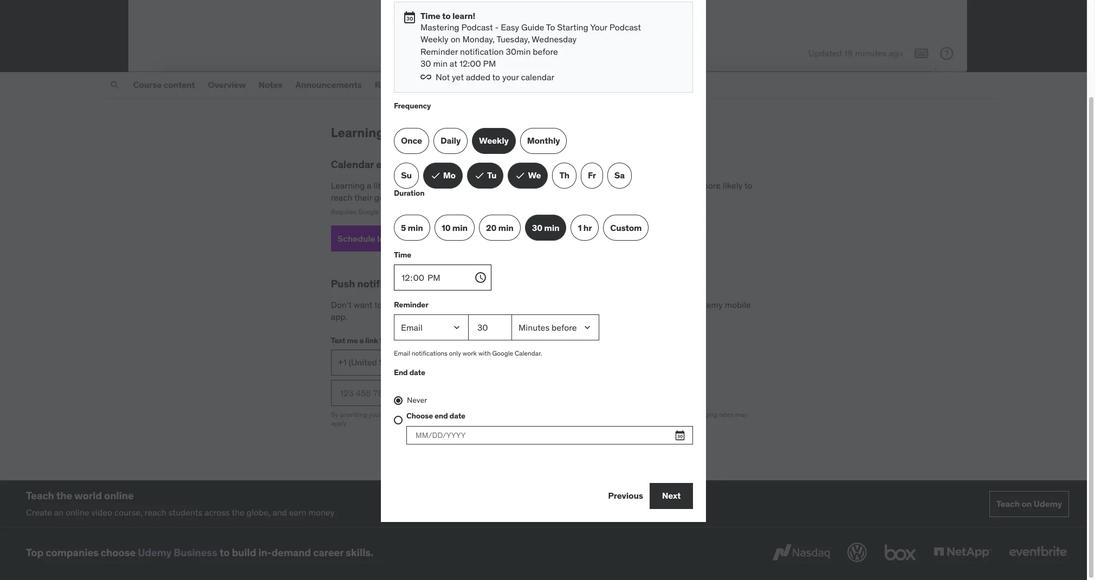 Task type: vqa. For each thing, say whether or not it's contained in the screenshot.
leftmost reminders
yes



Task type: locate. For each thing, give the bounding box(es) containing it.
don't want to schedule time blocks? set a learning reminder to get push notifications from the udemy mobile app.
[[331, 299, 751, 322]]

more
[[701, 180, 721, 191]]

get left push
[[575, 299, 588, 310]]

1 horizontal spatial with
[[594, 410, 607, 418]]

0 vertical spatial your
[[502, 72, 519, 83]]

learning inside button
[[377, 233, 410, 244]]

make
[[601, 180, 623, 191]]

to left standard
[[625, 410, 631, 418]]

volkswagen image
[[846, 541, 869, 564]]

small image left tu
[[474, 170, 485, 181]]

research
[[465, 180, 501, 191]]

up.
[[451, 180, 462, 191]]

0 horizontal spatial students
[[168, 507, 202, 518]]

date right the end
[[450, 411, 466, 421]]

notifications up schedule
[[357, 277, 418, 290]]

before
[[533, 46, 558, 57]]

1 horizontal spatial app.
[[644, 410, 656, 418]]

1 vertical spatial time
[[394, 250, 411, 260]]

adds
[[430, 180, 448, 191]]

min right "5"
[[408, 222, 423, 233]]

small image
[[515, 170, 526, 181]]

and left earn
[[273, 507, 287, 518]]

a left one-
[[488, 410, 491, 418]]

mastering
[[421, 22, 459, 32]]

online up course,
[[104, 489, 134, 502]]

udemy left mobile
[[696, 299, 723, 310]]

1 horizontal spatial weekly
[[479, 135, 509, 146]]

2 vertical spatial your
[[369, 410, 381, 418]]

0 horizontal spatial link
[[365, 335, 378, 345]]

duration
[[394, 188, 425, 198]]

0 vertical spatial with
[[479, 349, 491, 357]]

learning up the scheduler. at the right of the page
[[625, 180, 656, 191]]

notes button
[[257, 72, 285, 98]]

students inside teach the world online create an online video course, reach students across the globe, and earn money
[[168, 507, 202, 518]]

0 horizontal spatial google
[[358, 208, 379, 216]]

career
[[313, 546, 344, 559]]

previous button
[[602, 483, 650, 509]]

learning reminders
[[331, 124, 449, 141]]

0 horizontal spatial udemy
[[138, 546, 172, 559]]

medium image
[[403, 11, 416, 24]]

to right 'agree'
[[458, 410, 464, 418]]

business
[[174, 546, 217, 559]]

to right reminder
[[565, 299, 573, 310]]

course
[[133, 79, 162, 90]]

link right message
[[613, 410, 624, 418]]

30 left the at
[[421, 58, 431, 69]]

get
[[505, 192, 517, 203], [575, 299, 588, 310], [633, 410, 642, 418]]

the
[[681, 299, 694, 310], [425, 335, 437, 345], [56, 489, 72, 502], [232, 507, 245, 518]]

0 horizontal spatial time
[[394, 250, 411, 260]]

dialog
[[381, 0, 706, 522]]

0 vertical spatial online
[[104, 489, 134, 502]]

1 vertical spatial learning
[[331, 124, 384, 141]]

your down 30min
[[502, 72, 519, 83]]

to down pm
[[492, 72, 500, 83]]

custom
[[611, 222, 642, 233]]

small image down 10
[[433, 233, 444, 244]]

weekly inside time to learn! mastering podcast -  easy guide to starting your podcast weekly on monday, tuesday, wednesday reminder notification 30min before 30 min at 12:00 pm
[[421, 34, 449, 45]]

students left across
[[168, 507, 202, 518]]

1 horizontal spatial set
[[473, 299, 486, 310]]

1 horizontal spatial teach
[[997, 498, 1020, 509]]

None number field
[[469, 315, 512, 341]]

0 vertical spatial udemy
[[696, 299, 723, 310]]

daily
[[441, 135, 461, 146]]

1 vertical spatial reminders
[[520, 192, 559, 203]]

time left the blocks?
[[422, 299, 439, 310]]

learning left reminder
[[495, 299, 526, 310]]

0 vertical spatial learning
[[421, 79, 457, 90]]

your inside learning a little each day adds up. research shows that students who make learning a habit are more likely to reach their goals. set time aside to learn and get reminders using your learning scheduler. requires google calendar, apple calendar, or outlook
[[584, 192, 601, 203]]

your inside "by providing your phone number, you agree to receive a one-time automated text message with a link to get app. standard messaging rates may apply."
[[369, 410, 381, 418]]

learning inside button
[[421, 79, 457, 90]]

me
[[347, 335, 358, 345]]

a right the blocks?
[[488, 299, 493, 310]]

1 vertical spatial udemy
[[1034, 498, 1062, 509]]

1
[[578, 222, 582, 233]]

1 vertical spatial students
[[168, 507, 202, 518]]

and inside teach the world online create an online video course, reach students across the globe, and earn money
[[273, 507, 287, 518]]

choose end date
[[407, 411, 466, 421]]

0 horizontal spatial get
[[505, 192, 517, 203]]

your left the phone
[[369, 410, 381, 418]]

0 vertical spatial on
[[451, 34, 461, 45]]

0 vertical spatial set
[[399, 192, 413, 203]]

notifications left from
[[611, 299, 659, 310]]

time inside learning a little each day adds up. research shows that students who make learning a habit are more likely to reach their goals. set time aside to learn and get reminders using your learning scheduler. requires google calendar, apple calendar, or outlook
[[415, 192, 432, 203]]

0 vertical spatial reminder
[[421, 46, 458, 57]]

0 vertical spatial students
[[547, 180, 581, 191]]

calendar,
[[381, 208, 408, 216], [428, 208, 455, 216]]

app. inside "by providing your phone number, you agree to receive a one-time automated text message with a link to get app. standard messaging rates may apply."
[[644, 410, 656, 418]]

text me a link to download the app
[[331, 335, 452, 345]]

link
[[365, 335, 378, 345], [613, 410, 624, 418]]

0 horizontal spatial on
[[451, 34, 461, 45]]

min inside time to learn! mastering podcast -  easy guide to starting your podcast weekly on monday, tuesday, wednesday reminder notification 30min before 30 min at 12:00 pm
[[433, 58, 448, 69]]

demand
[[272, 546, 311, 559]]

udemy up eventbrite image
[[1034, 498, 1062, 509]]

with right message
[[594, 410, 607, 418]]

0 horizontal spatial online
[[66, 507, 89, 518]]

time inside "by providing your phone number, you agree to receive a one-time automated text message with a link to get app. standard messaging rates may apply."
[[506, 410, 519, 418]]

next button
[[650, 483, 693, 509]]

push
[[331, 277, 355, 290]]

0 horizontal spatial 30
[[421, 58, 431, 69]]

time left automated
[[506, 410, 519, 418]]

your down who
[[584, 192, 601, 203]]

time inside time to learn! mastering podcast -  easy guide to starting your podcast weekly on monday, tuesday, wednesday reminder notification 30min before 30 min at 12:00 pm
[[421, 10, 441, 21]]

to inside time to learn! mastering podcast -  easy guide to starting your podcast weekly on monday, tuesday, wednesday reminder notification 30min before 30 min at 12:00 pm
[[442, 10, 451, 21]]

0 vertical spatial link
[[365, 335, 378, 345]]

monday,
[[463, 34, 495, 45]]

choose
[[407, 411, 433, 421]]

1 horizontal spatial calendar,
[[428, 208, 455, 216]]

students inside learning a little each day adds up. research shows that students who make learning a habit are more likely to reach their goals. set time aside to learn and get reminders using your learning scheduler. requires google calendar, apple calendar, or outlook
[[547, 180, 581, 191]]

get inside "by providing your phone number, you agree to receive a one-time automated text message with a link to get app. standard messaging rates may apply."
[[633, 410, 642, 418]]

set down each
[[399, 192, 413, 203]]

reach right course,
[[145, 507, 166, 518]]

1 vertical spatial with
[[594, 410, 607, 418]]

teach inside teach the world online create an online video course, reach students across the globe, and earn money
[[26, 489, 54, 502]]

1 vertical spatial link
[[613, 410, 624, 418]]

1 vertical spatial reach
[[145, 507, 166, 518]]

reviews
[[375, 79, 408, 90]]

fr
[[588, 170, 596, 180]]

1 horizontal spatial google
[[492, 349, 513, 357]]

app. inside don't want to schedule time blocks? set a learning reminder to get push notifications from the udemy mobile app.
[[331, 311, 348, 322]]

a right the me
[[360, 335, 364, 345]]

podcast
[[462, 22, 493, 32], [610, 22, 641, 32]]

notifications inside dialog
[[412, 349, 448, 357]]

1 vertical spatial on
[[1022, 498, 1032, 509]]

to up mastering
[[442, 10, 451, 21]]

teach on udemy
[[997, 498, 1062, 509]]

learning down the at
[[421, 79, 457, 90]]

time inside button
[[412, 233, 431, 244]]

1 vertical spatial set
[[473, 299, 486, 310]]

notifications for push notifications
[[357, 277, 418, 290]]

from
[[661, 299, 679, 310]]

1 horizontal spatial 30
[[532, 222, 543, 233]]

get down shows
[[505, 192, 517, 203]]

0 vertical spatial weekly
[[421, 34, 449, 45]]

notification
[[460, 46, 504, 57]]

who
[[583, 180, 599, 191]]

1 horizontal spatial and
[[488, 192, 503, 203]]

students up using
[[547, 180, 581, 191]]

time down day
[[415, 192, 432, 203]]

1 horizontal spatial date
[[450, 411, 466, 421]]

at
[[450, 58, 457, 69]]

previous
[[608, 490, 643, 501]]

app
[[438, 335, 452, 345]]

notifications down app
[[412, 349, 448, 357]]

1 horizontal spatial on
[[1022, 498, 1032, 509]]

podcast up monday,
[[462, 22, 493, 32]]

0 vertical spatial time
[[421, 10, 441, 21]]

1 horizontal spatial students
[[547, 180, 581, 191]]

time for time
[[394, 250, 411, 260]]

0 horizontal spatial reminders
[[387, 124, 449, 141]]

0 vertical spatial app.
[[331, 311, 348, 322]]

app. down don't
[[331, 311, 348, 322]]

on up eventbrite image
[[1022, 498, 1032, 509]]

learn!
[[453, 10, 475, 21]]

time down schedule learning time
[[394, 250, 411, 260]]

0 vertical spatial reach
[[331, 192, 353, 203]]

5
[[401, 222, 406, 233]]

and
[[488, 192, 503, 203], [273, 507, 287, 518]]

1 horizontal spatial podcast
[[610, 22, 641, 32]]

hr
[[584, 222, 592, 233]]

never
[[407, 395, 427, 405]]

learning up calendar
[[331, 124, 384, 141]]

set right the blocks?
[[473, 299, 486, 310]]

1 horizontal spatial link
[[613, 410, 624, 418]]

reminders down frequency
[[387, 124, 449, 141]]

their
[[355, 192, 372, 203]]

min right "20"
[[498, 222, 514, 233]]

0 horizontal spatial and
[[273, 507, 287, 518]]

time right "5"
[[412, 233, 431, 244]]

reminders down the that
[[520, 192, 559, 203]]

reminder up download
[[394, 300, 428, 309]]

once
[[401, 135, 422, 146]]

nasdaq image
[[770, 541, 833, 564]]

0 horizontal spatial podcast
[[462, 22, 493, 32]]

eventbrite image
[[1007, 541, 1069, 564]]

app.
[[331, 311, 348, 322], [644, 410, 656, 418]]

0 horizontal spatial weekly
[[421, 34, 449, 45]]

reach up requires
[[331, 192, 353, 203]]

goals.
[[374, 192, 397, 203]]

calendar, down goals.
[[381, 208, 408, 216]]

udemy right choose
[[138, 546, 172, 559]]

small image
[[421, 72, 431, 83], [430, 170, 441, 181], [474, 170, 485, 181], [433, 233, 444, 244]]

schedule
[[337, 233, 375, 244]]

2 podcast from the left
[[610, 22, 641, 32]]

1 vertical spatial app.
[[644, 410, 656, 418]]

Time time field
[[394, 265, 487, 291]]

2 vertical spatial get
[[633, 410, 642, 418]]

in-
[[258, 546, 272, 559]]

1 vertical spatial get
[[575, 299, 588, 310]]

0 horizontal spatial calendar,
[[381, 208, 408, 216]]

30 down learning a little each day adds up. research shows that students who make learning a habit are more likely to reach their goals. set time aside to learn and get reminders using your learning scheduler. requires google calendar, apple calendar, or outlook
[[532, 222, 543, 233]]

min left the at
[[433, 58, 448, 69]]

yet
[[452, 72, 464, 83]]

0 horizontal spatial with
[[479, 349, 491, 357]]

a
[[367, 180, 372, 191], [658, 180, 663, 191], [488, 299, 493, 310], [360, 335, 364, 345], [488, 410, 491, 418], [608, 410, 612, 418]]

1 horizontal spatial reach
[[331, 192, 353, 203]]

0 horizontal spatial reach
[[145, 507, 166, 518]]

1 horizontal spatial your
[[502, 72, 519, 83]]

1 vertical spatial google
[[492, 349, 513, 357]]

2 horizontal spatial get
[[633, 410, 642, 418]]

0 vertical spatial google
[[358, 208, 379, 216]]

learning
[[421, 79, 457, 90], [331, 124, 384, 141], [331, 180, 365, 191]]

0 horizontal spatial app.
[[331, 311, 348, 322]]

5 min
[[401, 222, 423, 233]]

receive
[[465, 410, 486, 418]]

1 vertical spatial notifications
[[611, 299, 659, 310]]

30 min
[[532, 222, 560, 233]]

starting
[[557, 22, 589, 32]]

on inside time to learn! mastering podcast -  easy guide to starting your podcast weekly on monday, tuesday, wednesday reminder notification 30min before 30 min at 12:00 pm
[[451, 34, 461, 45]]

the left app
[[425, 335, 437, 345]]

0 vertical spatial notifications
[[357, 277, 418, 290]]

guide
[[521, 22, 544, 32]]

2 horizontal spatial your
[[584, 192, 601, 203]]

reminder up the at
[[421, 46, 458, 57]]

and down research at the top left of the page
[[488, 192, 503, 203]]

students for each
[[547, 180, 581, 191]]

learning up their
[[331, 180, 365, 191]]

0 vertical spatial date
[[409, 367, 425, 377]]

1 horizontal spatial reminders
[[520, 192, 559, 203]]

blocks?
[[441, 299, 470, 310]]

time up mastering
[[421, 10, 441, 21]]

1 horizontal spatial time
[[421, 10, 441, 21]]

small image left not
[[421, 72, 431, 83]]

learning tools
[[421, 79, 479, 90]]

1 calendar, from the left
[[381, 208, 408, 216]]

0 vertical spatial and
[[488, 192, 503, 203]]

2 vertical spatial notifications
[[412, 349, 448, 357]]

students
[[547, 180, 581, 191], [168, 507, 202, 518]]

learning tools button
[[419, 72, 481, 98]]

push
[[590, 299, 609, 310]]

netapp image
[[932, 541, 994, 564]]

learning inside learning a little each day adds up. research shows that students who make learning a habit are more likely to reach their goals. set time aside to learn and get reminders using your learning scheduler. requires google calendar, apple calendar, or outlook
[[331, 180, 365, 191]]

0 vertical spatial 30
[[421, 58, 431, 69]]

0 horizontal spatial teach
[[26, 489, 54, 502]]

to down "up."
[[457, 192, 464, 203]]

podcast right your
[[610, 22, 641, 32]]

push notifications
[[331, 277, 418, 290]]

may
[[736, 410, 748, 418]]

with
[[479, 349, 491, 357], [594, 410, 607, 418]]

1 horizontal spatial get
[[575, 299, 588, 310]]

1 vertical spatial date
[[450, 411, 466, 421]]

1 vertical spatial your
[[584, 192, 601, 203]]

1 podcast from the left
[[462, 22, 493, 32]]

min for 30 min
[[544, 222, 560, 233]]

online right an
[[66, 507, 89, 518]]

time inside don't want to schedule time blocks? set a learning reminder to get push notifications from the udemy mobile app.
[[422, 299, 439, 310]]

0 vertical spatial get
[[505, 192, 517, 203]]

date right end
[[409, 367, 425, 377]]

min for 5 min
[[408, 222, 423, 233]]

google left calendar.
[[492, 349, 513, 357]]

with right work
[[479, 349, 491, 357]]

weekly up tu
[[479, 135, 509, 146]]

with inside "by providing your phone number, you agree to receive a one-time automated text message with a link to get app. standard messaging rates may apply."
[[594, 410, 607, 418]]

on down mastering
[[451, 34, 461, 45]]

search image
[[109, 80, 120, 91]]

1 vertical spatial weekly
[[479, 135, 509, 146]]

a up the scheduler. at the right of the page
[[658, 180, 663, 191]]

calendar, down aside
[[428, 208, 455, 216]]

to
[[442, 10, 451, 21], [492, 72, 500, 83], [745, 180, 753, 191], [457, 192, 464, 203], [375, 299, 382, 310], [565, 299, 573, 310], [380, 335, 387, 345], [458, 410, 464, 418], [625, 410, 631, 418], [220, 546, 230, 559]]

your
[[502, 72, 519, 83], [584, 192, 601, 203], [369, 410, 381, 418]]

aside
[[434, 192, 455, 203]]

likely
[[723, 180, 743, 191]]

reach inside learning a little each day adds up. research shows that students who make learning a habit are more likely to reach their goals. set time aside to learn and get reminders using your learning scheduler. requires google calendar, apple calendar, or outlook
[[331, 192, 353, 203]]

min left 1
[[544, 222, 560, 233]]

1 vertical spatial and
[[273, 507, 287, 518]]

0 horizontal spatial set
[[399, 192, 413, 203]]

learning down apple
[[377, 233, 410, 244]]

learning for learning tools
[[421, 79, 457, 90]]

agree
[[440, 410, 456, 418]]

google down their
[[358, 208, 379, 216]]

1 horizontal spatial udemy
[[696, 299, 723, 310]]

a left little
[[367, 180, 372, 191]]

min right 10
[[453, 222, 468, 233]]

link right the me
[[365, 335, 378, 345]]

2 vertical spatial learning
[[331, 180, 365, 191]]

1 vertical spatial online
[[66, 507, 89, 518]]

to right want
[[375, 299, 382, 310]]

the right from
[[681, 299, 694, 310]]

30
[[421, 58, 431, 69], [532, 222, 543, 233]]

message
[[567, 410, 593, 418]]

reminder inside time to learn! mastering podcast -  easy guide to starting your podcast weekly on monday, tuesday, wednesday reminder notification 30min before 30 min at 12:00 pm
[[421, 46, 458, 57]]

app. left standard
[[644, 410, 656, 418]]

dialog containing time to learn!
[[381, 0, 706, 522]]

get left standard
[[633, 410, 642, 418]]

weekly down mastering
[[421, 34, 449, 45]]

mo
[[443, 170, 456, 180]]

google inside dialog
[[492, 349, 513, 357]]

your inside dialog
[[502, 72, 519, 83]]

1 vertical spatial 30
[[532, 222, 543, 233]]

money
[[309, 507, 335, 518]]

0 horizontal spatial your
[[369, 410, 381, 418]]



Task type: describe. For each thing, give the bounding box(es) containing it.
requires
[[331, 208, 357, 216]]

globe,
[[247, 507, 271, 518]]

earn
[[289, 507, 307, 518]]

messaging
[[686, 410, 718, 418]]

Choose end date text field
[[407, 426, 693, 444]]

by providing your phone number, you agree to receive a one-time automated text message with a link to get app. standard messaging rates may apply.
[[331, 410, 748, 427]]

30 inside time to learn! mastering podcast -  easy guide to starting your podcast weekly on monday, tuesday, wednesday reminder notification 30min before 30 min at 12:00 pm
[[421, 58, 431, 69]]

the inside don't want to schedule time blocks? set a learning reminder to get push notifications from the udemy mobile app.
[[681, 299, 694, 310]]

companies
[[46, 546, 99, 559]]

one-
[[493, 410, 506, 418]]

to left download
[[380, 335, 387, 345]]

phone
[[383, 410, 401, 418]]

20 min
[[486, 222, 514, 233]]

rates
[[719, 410, 734, 418]]

1 horizontal spatial online
[[104, 489, 134, 502]]

not yet added to your calendar
[[436, 72, 555, 83]]

12:00
[[460, 58, 481, 69]]

announcements
[[296, 79, 362, 90]]

time for time to learn! mastering podcast -  easy guide to starting your podcast weekly on monday, tuesday, wednesday reminder notification 30min before 30 min at 12:00 pm
[[421, 10, 441, 21]]

small image inside schedule learning time button
[[433, 233, 444, 244]]

box image
[[882, 541, 919, 564]]

number,
[[403, 410, 426, 418]]

calendar
[[331, 158, 374, 171]]

calendar events
[[331, 158, 408, 171]]

easy
[[501, 22, 519, 32]]

apple
[[410, 208, 426, 216]]

to left build
[[220, 546, 230, 559]]

notes
[[259, 79, 283, 90]]

1 hr
[[578, 222, 592, 233]]

overview
[[208, 79, 246, 90]]

tuesday,
[[497, 34, 530, 45]]

you
[[428, 410, 438, 418]]

calendar
[[521, 72, 555, 83]]

123 456 7890 text field
[[331, 380, 440, 406]]

1 vertical spatial reminder
[[394, 300, 428, 309]]

link inside "by providing your phone number, you agree to receive a one-time automated text message with a link to get app. standard messaging rates may apply."
[[613, 410, 624, 418]]

set inside don't want to schedule time blocks? set a learning reminder to get push notifications from the udemy mobile app.
[[473, 299, 486, 310]]

none number field inside dialog
[[469, 315, 512, 341]]

end
[[394, 367, 408, 377]]

we
[[528, 170, 541, 180]]

little
[[374, 180, 391, 191]]

and inside learning a little each day adds up. research shows that students who make learning a habit are more likely to reach their goals. set time aside to learn and get reminders using your learning scheduler. requires google calendar, apple calendar, or outlook
[[488, 192, 503, 203]]

small image left 'mo'
[[430, 170, 441, 181]]

to right the likely at the top right
[[745, 180, 753, 191]]

reviews button
[[373, 72, 411, 98]]

learning down make
[[603, 192, 634, 203]]

reach inside teach the world online create an online video course, reach students across the globe, and earn money
[[145, 507, 166, 518]]

habit
[[665, 180, 685, 191]]

tu
[[487, 170, 497, 180]]

video player region
[[0, 0, 1096, 72]]

that
[[529, 180, 545, 191]]

2 calendar, from the left
[[428, 208, 455, 216]]

reminders inside learning a little each day adds up. research shows that students who make learning a habit are more likely to reach their goals. set time aside to learn and get reminders using your learning scheduler. requires google calendar, apple calendar, or outlook
[[520, 192, 559, 203]]

overview button
[[206, 72, 248, 98]]

create
[[26, 507, 52, 518]]

0 horizontal spatial date
[[409, 367, 425, 377]]

scheduler.
[[636, 192, 676, 203]]

mobile
[[725, 299, 751, 310]]

2 horizontal spatial udemy
[[1034, 498, 1062, 509]]

set inside learning a little each day adds up. research shows that students who make learning a habit are more likely to reach their goals. set time aside to learn and get reminders using your learning scheduler. requires google calendar, apple calendar, or outlook
[[399, 192, 413, 203]]

added
[[466, 72, 491, 83]]

top
[[26, 546, 43, 559]]

reminder
[[528, 299, 563, 310]]

sa
[[615, 170, 625, 180]]

learning inside don't want to schedule time blocks? set a learning reminder to get push notifications from the udemy mobile app.
[[495, 299, 526, 310]]

notifications inside don't want to schedule time blocks? set a learning reminder to get push notifications from the udemy mobile app.
[[611, 299, 659, 310]]

2 vertical spatial udemy
[[138, 546, 172, 559]]

teach for on
[[997, 498, 1020, 509]]

calendar.
[[515, 349, 542, 357]]

skills.
[[346, 546, 374, 559]]

the left globe,
[[232, 507, 245, 518]]

end
[[435, 411, 448, 421]]

30min
[[506, 46, 531, 57]]

providing
[[340, 410, 367, 418]]

top companies choose udemy business to build in-demand career skills.
[[26, 546, 374, 559]]

min for 10 min
[[453, 222, 468, 233]]

end date
[[394, 367, 425, 377]]

using
[[561, 192, 582, 203]]

world
[[74, 489, 102, 502]]

to
[[546, 22, 555, 32]]

teach for the
[[26, 489, 54, 502]]

across
[[205, 507, 230, 518]]

text
[[331, 335, 345, 345]]

or
[[457, 208, 463, 216]]

schedule learning time
[[337, 233, 431, 244]]

download
[[389, 335, 424, 345]]

get inside learning a little each day adds up. research shows that students who make learning a habit are more likely to reach their goals. set time aside to learn and get reminders using your learning scheduler. requires google calendar, apple calendar, or outlook
[[505, 192, 517, 203]]

udemy inside don't want to schedule time blocks? set a learning reminder to get push notifications from the udemy mobile app.
[[696, 299, 723, 310]]

email notifications only work with google calendar.
[[394, 349, 542, 357]]

learning a little each day adds up. research shows that students who make learning a habit are more likely to reach their goals. set time aside to learn and get reminders using your learning scheduler. requires google calendar, apple calendar, or outlook
[[331, 180, 753, 216]]

a right message
[[608, 410, 612, 418]]

learn
[[467, 192, 486, 203]]

wednesday
[[532, 34, 577, 45]]

get inside don't want to schedule time blocks? set a learning reminder to get push notifications from the udemy mobile app.
[[575, 299, 588, 310]]

outlook
[[464, 208, 487, 216]]

min for 20 min
[[498, 222, 514, 233]]

students for online
[[168, 507, 202, 518]]

learning for learning reminders
[[331, 124, 384, 141]]

apply.
[[331, 419, 348, 427]]

10 min
[[442, 222, 468, 233]]

teach the world online create an online video course, reach students across the globe, and earn money
[[26, 489, 335, 518]]

course content button
[[131, 72, 197, 98]]

shows
[[503, 180, 527, 191]]

work
[[463, 349, 477, 357]]

the up an
[[56, 489, 72, 502]]

0 vertical spatial reminders
[[387, 124, 449, 141]]

a inside don't want to schedule time blocks? set a learning reminder to get push notifications from the udemy mobile app.
[[488, 299, 493, 310]]

choose
[[101, 546, 136, 559]]

events
[[376, 158, 408, 171]]

-
[[495, 22, 499, 32]]

notifications for email notifications only work with google calendar.
[[412, 349, 448, 357]]

20
[[486, 222, 497, 233]]

monthly
[[527, 135, 560, 146]]

google inside learning a little each day adds up. research shows that students who make learning a habit are more likely to reach their goals. set time aside to learn and get reminders using your learning scheduler. requires google calendar, apple calendar, or outlook
[[358, 208, 379, 216]]

schedule learning time button
[[331, 226, 450, 252]]

10
[[442, 222, 451, 233]]



